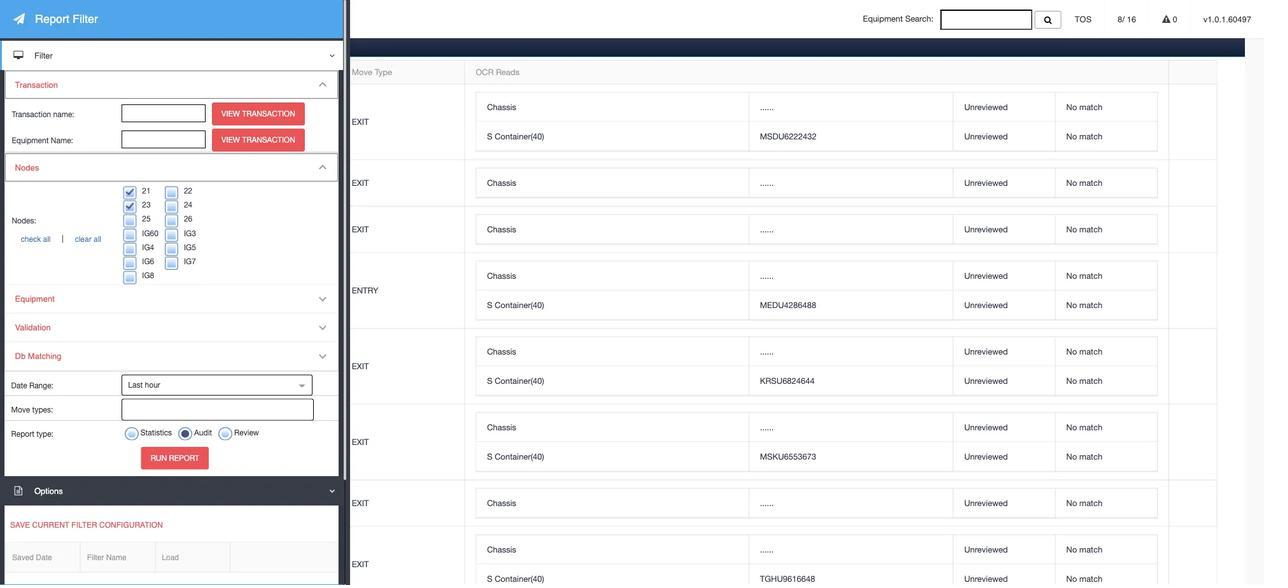 Task type: vqa. For each thing, say whether or not it's contained in the screenshot.


Task type: describe. For each thing, give the bounding box(es) containing it.
11 no match cell from the top
[[1056, 489, 1158, 518]]

no for first no match cell from the bottom
[[1067, 574, 1078, 584]]

unreviewed for chassis cell related to tenth no match cell from the bottom's ...... cell
[[965, 224, 1009, 234]]

2023- for 2023-10-16 13:24:54
[[54, 123, 76, 133]]

2 exit cell from the top
[[341, 160, 465, 207]]

view transaction for equipment name:
[[222, 135, 295, 144]]

row containing ap20231016001775
[[43, 207, 1217, 253]]

ap20231016001773 2023-10-16 13:23:58
[[54, 492, 132, 515]]

tghu9616648 cell
[[749, 565, 954, 585]]

ap20231016001774
[[54, 279, 129, 289]]

cell containing ap20231016001774
[[43, 253, 261, 329]]

ig5
[[184, 243, 196, 252]]

msdu6222432
[[760, 131, 817, 141]]

25 inside nodes menu item
[[142, 214, 151, 223]]

12 no match cell from the top
[[1056, 535, 1158, 565]]

ig6
[[142, 257, 154, 266]]

1 horizontal spatial date
[[36, 553, 52, 562]]

row containing ap20231016001773
[[43, 481, 1217, 527]]

ap20231016001775 2023-10-16 13:24:31
[[54, 218, 132, 241]]

no match for fourth no match cell from the bottom of the page
[[1067, 452, 1103, 462]]

match for 7th no match cell
[[1080, 347, 1103, 356]]

chassis for chassis cell corresponding to 11th no match cell from the top of the page
[[487, 498, 517, 508]]

s container(40) for 25
[[487, 131, 545, 141]]

10- for 13:24:16
[[76, 292, 88, 302]]

13:23:30
[[99, 566, 132, 576]]

unreviewed for ...... cell for chassis cell corresponding to 11th no match cell from the top of the page
[[965, 498, 1009, 508]]

1 tab from the left
[[45, 35, 90, 57]]

8/ 16
[[1118, 14, 1137, 24]]

date range:
[[11, 381, 53, 390]]

5 s container(40) from the top
[[487, 574, 545, 584]]

validation
[[15, 323, 51, 332]]

unreviewed cell for ...... cell corresponding to chassis cell associated with 11th no match cell from the bottom
[[954, 168, 1056, 198]]

5 no match cell from the top
[[1056, 261, 1158, 291]]

...... for first no match cell chassis cell
[[760, 102, 774, 112]]

report filter
[[35, 12, 98, 25]]

v1.0.1.60497 button
[[1192, 0, 1265, 38]]

2023- for 2023-10-16 13:24:16
[[54, 292, 76, 302]]

unreviewed for msku6553673 cell
[[965, 452, 1009, 462]]

unreviewed cell for msku6553673 cell
[[954, 442, 1056, 472]]

ap20231016001772 2023-10-16 13:23:56
[[54, 355, 132, 378]]

row group for ap20231016001776 2023-10-16 13:24:54
[[477, 93, 1158, 151]]

chassis for chassis cell related to tenth no match cell from the bottom
[[487, 224, 517, 234]]

transaction menu item
[[5, 71, 338, 152]]

unreviewed for medu4286488 cell
[[965, 300, 1009, 310]]

run report
[[151, 454, 199, 463]]

match for 2nd no match cell from the top
[[1080, 131, 1103, 141]]

5 container(40) from the top
[[495, 574, 545, 584]]

no match for 11th no match cell from the bottom
[[1067, 178, 1103, 188]]

exit cell for ap20231016001775
[[341, 207, 465, 253]]

type
[[375, 67, 392, 77]]

5 s from the top
[[487, 574, 493, 584]]

view for transaction name:
[[222, 109, 240, 118]]

...... for chassis cell associated with 11th no match cell from the bottom
[[760, 178, 774, 188]]

report type:
[[11, 429, 53, 438]]

clear
[[75, 235, 92, 244]]

node
[[272, 67, 292, 77]]

move type
[[352, 67, 392, 77]]

cell containing ap20231016001777
[[43, 160, 261, 207]]

...... cell for chassis cell corresponding to 9th no match cell from the bottom
[[749, 261, 954, 291]]

row containing ap20231016001777
[[43, 160, 1217, 207]]

8/ 16 button
[[1106, 0, 1150, 38]]

2 exit from the top
[[352, 178, 369, 188]]

db matching link
[[5, 342, 338, 371]]

krsu6824644
[[760, 376, 815, 386]]

7 no match cell from the top
[[1056, 337, 1158, 367]]

tab list containing transaction
[[43, 35, 1246, 585]]

menu inside report filter navigation
[[4, 153, 339, 371]]

container(40) for ig3
[[495, 300, 545, 310]]

view transaction button for name:
[[212, 103, 305, 125]]

ap20231016001771
[[54, 431, 129, 441]]

last hour
[[128, 381, 160, 390]]

tos button
[[1063, 0, 1105, 38]]

report filter navigation
[[0, 0, 343, 585]]

exit for ap20231016001775
[[352, 225, 369, 234]]

saved date link
[[6, 543, 80, 572]]

2 tab from the left
[[88, 35, 145, 56]]

...... cell for first no match cell chassis cell
[[749, 93, 954, 122]]

unreviewed for ...... cell corresponding to chassis cell corresponding to 9th no match cell from the bottom
[[965, 271, 1009, 281]]

all for clear all
[[94, 235, 101, 244]]

0 vertical spatial date
[[11, 381, 27, 390]]

exit cell for ap20231016001773
[[341, 481, 465, 527]]

4 container(40) from the top
[[495, 452, 545, 462]]

msku6553673 cell
[[749, 442, 954, 472]]

25 inside 25 cell
[[272, 117, 281, 127]]

nodes:
[[12, 216, 36, 225]]

filter for filter
[[34, 51, 53, 60]]

...... for chassis cell corresponding to 11th no match cell from the top of the page
[[760, 498, 774, 508]]

clear all
[[75, 235, 101, 244]]

row group for ap20231016001772 2023-10-16 13:23:56
[[477, 337, 1158, 396]]

view transaction button for name:
[[212, 129, 305, 152]]

check
[[21, 235, 41, 244]]

ig7
[[184, 257, 196, 266]]

chassis cell for 9th no match cell from the bottom
[[477, 261, 749, 291]]

saved date
[[12, 553, 52, 562]]

6 no match cell from the top
[[1056, 291, 1158, 320]]

0 button
[[1150, 0, 1191, 38]]

26 inside nodes menu item
[[184, 214, 193, 223]]

ig3 cell
[[261, 253, 341, 329]]

no for tenth no match cell from the bottom
[[1067, 224, 1078, 234]]

move for move type
[[352, 67, 373, 77]]

|
[[60, 234, 66, 243]]

krsu6824644 cell
[[749, 367, 954, 396]]

transaction name:
[[12, 109, 74, 118]]

entry
[[352, 286, 379, 296]]

23 cell
[[261, 160, 341, 207]]

matching
[[28, 351, 62, 361]]

chassis cell for tenth no match cell from the bottom
[[477, 215, 749, 244]]

16 for ap20231016001777 2023-10-16 13:25:03
[[88, 185, 97, 194]]

transaction up equipment name:
[[12, 109, 51, 118]]

transaction down node
[[242, 109, 295, 118]]

match for 11th no match cell from the bottom
[[1080, 178, 1103, 188]]

unreviewed cell for ...... cell corresponding to chassis cell corresponding to 9th no match cell from the bottom
[[954, 261, 1056, 291]]

13:24:54
[[99, 123, 132, 133]]

unreviewed cell for medu4286488 cell
[[954, 291, 1056, 320]]

nodes
[[15, 163, 39, 172]]

cell containing ap20231016001776
[[43, 84, 261, 160]]

...... cell for chassis cell related to tenth no match cell from the bottom
[[749, 215, 954, 244]]

no match for 9th no match cell
[[1067, 422, 1103, 432]]

chassis for chassis cell for 7th no match cell
[[487, 347, 517, 356]]

transaction inside row
[[54, 67, 97, 77]]

9 no match cell from the top
[[1056, 413, 1158, 442]]

nodes menu item
[[5, 153, 338, 285]]

1 no match cell from the top
[[1056, 93, 1158, 122]]

unreviewed cell for 12th no match cell from the top of the page chassis cell's ...... cell
[[954, 535, 1056, 565]]

chassis cell for 11th no match cell from the top of the page
[[477, 489, 749, 518]]

ap20231016001776 2023-10-16 13:24:54
[[54, 110, 132, 133]]

load
[[162, 553, 179, 562]]

ig3 for 21
[[272, 286, 285, 296]]

ocr
[[476, 67, 494, 77]]

ap20231016001772
[[54, 355, 129, 365]]

2023- for 2023-10-16 13:23:56
[[54, 368, 76, 378]]

chassis cell for 12th no match cell from the top of the page
[[477, 535, 749, 565]]

10- for 13:23:30
[[76, 566, 88, 576]]

8/
[[1118, 14, 1125, 24]]

options
[[34, 486, 63, 496]]

cell containing ap20231016001770
[[43, 527, 261, 585]]

match for tenth no match cell from the bottom
[[1080, 224, 1103, 234]]

3 no match cell from the top
[[1056, 168, 1158, 198]]

ap20231016001770 2023-10-16 13:23:30
[[54, 553, 132, 576]]

unreviewed for msdu6222432 'cell'
[[965, 131, 1009, 141]]

13:24:16
[[99, 292, 132, 302]]

2023- for 2023-10-16 13:24:31
[[54, 231, 76, 241]]

16 for ap20231016001770 2023-10-16 13:23:30
[[88, 566, 97, 576]]

...... for 9th no match cell chassis cell
[[760, 422, 774, 432]]

transaction link
[[5, 71, 338, 99]]

hour
[[145, 381, 160, 390]]

no for 8th no match cell from the top of the page
[[1067, 376, 1078, 386]]

check all link
[[12, 235, 60, 244]]

no match for first no match cell from the bottom
[[1067, 574, 1103, 584]]

check all
[[21, 235, 51, 244]]

no for 11th no match cell from the top of the page
[[1067, 498, 1078, 508]]

10- for 13:23:56
[[76, 368, 88, 378]]

no for fourth no match cell from the bottom of the page
[[1067, 452, 1078, 462]]

validation link
[[5, 314, 338, 342]]

2 vertical spatial equipment
[[15, 294, 55, 304]]

no match for 12th no match cell from the top of the page
[[1067, 545, 1103, 555]]

26 inside cell
[[272, 499, 281, 508]]

range:
[[29, 381, 53, 390]]

22
[[184, 186, 193, 195]]

24
[[184, 200, 193, 209]]

unreviewed for tghu9616648 cell
[[965, 574, 1009, 584]]

21 cell
[[261, 329, 341, 405]]

name:
[[53, 109, 74, 118]]

options link
[[0, 477, 343, 506]]

13 no match cell from the top
[[1056, 565, 1158, 585]]

chassis cell for 9th no match cell
[[477, 413, 749, 442]]

s container(40) cell for medu4286488
[[477, 291, 749, 320]]

26 cell
[[261, 481, 341, 527]]

load link
[[156, 543, 230, 572]]

review
[[234, 428, 259, 437]]

match for 9th no match cell from the bottom
[[1080, 271, 1103, 281]]

...... cell for 9th no match cell chassis cell
[[749, 413, 954, 442]]

reads
[[496, 67, 520, 77]]

4 s container(40) from the top
[[487, 452, 545, 462]]

exit for ap20231016001776
[[352, 117, 369, 127]]

5 exit from the top
[[352, 437, 369, 447]]



Task type: locate. For each thing, give the bounding box(es) containing it.
0 horizontal spatial 23
[[142, 200, 151, 209]]

unreviewed for 12th no match cell from the top of the page chassis cell's ...... cell
[[965, 545, 1009, 555]]

4 match from the top
[[1080, 224, 1103, 234]]

2023- inside "ap20231016001772 2023-10-16 13:23:56"
[[54, 368, 76, 378]]

ig3 inside nodes menu item
[[184, 229, 196, 237]]

view transaction button
[[212, 103, 305, 125], [212, 129, 305, 152]]

7 ...... cell from the top
[[749, 489, 954, 518]]

row
[[43, 60, 1217, 84], [43, 84, 1217, 160], [477, 93, 1158, 122], [477, 122, 1158, 151], [43, 160, 1217, 207], [477, 168, 1158, 198], [43, 207, 1217, 253], [477, 215, 1158, 244], [43, 253, 1217, 329], [477, 261, 1158, 291], [477, 291, 1158, 320], [43, 329, 1217, 405], [477, 337, 1158, 367], [477, 367, 1158, 396], [43, 405, 1217, 481], [477, 413, 1158, 442], [477, 442, 1158, 472], [43, 481, 1217, 527], [477, 489, 1158, 518], [43, 527, 1217, 585], [477, 535, 1158, 565], [5, 543, 338, 573], [477, 565, 1158, 585]]

9 no match from the top
[[1067, 422, 1103, 432]]

last
[[128, 381, 143, 390]]

3 s container(40) cell from the top
[[477, 367, 749, 396]]

1 vertical spatial ig3
[[272, 286, 285, 296]]

0 vertical spatial 21
[[142, 186, 151, 195]]

7 no match from the top
[[1067, 347, 1103, 356]]

ap20231016001774 2023-10-16 13:24:16
[[54, 279, 132, 302]]

6 no match from the top
[[1067, 300, 1103, 310]]

1 horizontal spatial all
[[94, 235, 101, 244]]

1 ...... cell from the top
[[749, 93, 954, 122]]

10- inside ap20231016001773 2023-10-16 13:23:58
[[76, 505, 88, 515]]

2 chassis from the top
[[487, 178, 517, 188]]

report filter link
[[0, 0, 343, 38]]

None field
[[941, 10, 1033, 30], [122, 400, 138, 420], [941, 10, 1033, 30], [122, 400, 138, 420]]

25 cell
[[261, 84, 341, 160]]

cell containing ap20231016001772
[[43, 329, 261, 405]]

13 unreviewed cell from the top
[[954, 565, 1056, 585]]

no match for 7th no match cell
[[1067, 347, 1103, 356]]

10 match from the top
[[1080, 452, 1103, 462]]

ap20231016001776
[[54, 110, 129, 120]]

transaction up transaction name:
[[15, 80, 58, 89]]

1 10- from the top
[[76, 123, 88, 133]]

1 vertical spatial 21
[[272, 362, 281, 371]]

exit cell
[[341, 84, 465, 160], [341, 160, 465, 207], [341, 207, 465, 253], [341, 329, 465, 405], [341, 405, 465, 481], [341, 481, 465, 527], [341, 527, 465, 585]]

db
[[15, 351, 26, 361]]

5 no from the top
[[1067, 271, 1078, 281]]

saved
[[12, 553, 34, 562]]

10- down ap20231016001776
[[76, 123, 88, 133]]

match for 11th no match cell from the top of the page
[[1080, 498, 1103, 508]]

no match for 2nd no match cell from the top
[[1067, 131, 1103, 141]]

chassis
[[487, 102, 517, 112], [487, 178, 517, 188], [487, 224, 517, 234], [487, 271, 517, 281], [487, 347, 517, 356], [487, 422, 517, 432], [487, 498, 517, 508], [487, 545, 517, 555]]

transaction
[[54, 67, 97, 77], [15, 80, 58, 89], [242, 109, 295, 118], [12, 109, 51, 118], [242, 135, 295, 144]]

10 no from the top
[[1067, 452, 1078, 462]]

filter down bars image
[[34, 51, 53, 60]]

2023- inside ap20231016001770 2023-10-16 13:23:30
[[54, 566, 76, 576]]

1 vertical spatial report
[[11, 429, 34, 438]]

5 exit cell from the top
[[341, 405, 465, 481]]

equipment for search:
[[863, 14, 904, 24]]

23
[[272, 178, 281, 188], [142, 200, 151, 209]]

...... cell for 12th no match cell from the top of the page chassis cell
[[749, 535, 954, 565]]

12 match from the top
[[1080, 545, 1103, 555]]

16 inside ap20231016001770 2023-10-16 13:23:30
[[88, 566, 97, 576]]

2 vertical spatial filter
[[87, 553, 104, 562]]

ap20231016001775
[[54, 218, 129, 228]]

unreviewed for ...... cell corresponding to 9th no match cell chassis cell
[[965, 422, 1009, 432]]

grid containing transaction
[[43, 60, 1217, 585]]

match
[[1080, 102, 1103, 112], [1080, 131, 1103, 141], [1080, 178, 1103, 188], [1080, 224, 1103, 234], [1080, 271, 1103, 281], [1080, 300, 1103, 310], [1080, 347, 1103, 356], [1080, 376, 1103, 386], [1080, 422, 1103, 432], [1080, 452, 1103, 462], [1080, 498, 1103, 508], [1080, 545, 1103, 555], [1080, 574, 1103, 584]]

0 horizontal spatial move
[[11, 405, 30, 414]]

0 horizontal spatial ig3
[[184, 229, 196, 237]]

7 chassis cell from the top
[[477, 489, 749, 518]]

view transaction down node
[[222, 109, 295, 118]]

0
[[1171, 14, 1178, 24]]

ig3 for ig5
[[184, 229, 196, 237]]

10 no match from the top
[[1067, 452, 1103, 462]]

2023- inside ap20231016001777 2023-10-16 13:25:03
[[54, 185, 76, 194]]

view transaction button up 23 cell
[[212, 129, 305, 152]]

statistics
[[141, 428, 172, 437]]

unreviewed cell for msdu6222432 'cell'
[[954, 122, 1056, 151]]

...... cell for chassis cell corresponding to 11th no match cell from the top of the page
[[749, 489, 954, 518]]

no match for 6th no match cell
[[1067, 300, 1103, 310]]

9 unreviewed from the top
[[965, 422, 1009, 432]]

10- down ap20231016001770
[[76, 566, 88, 576]]

view for equipment name:
[[222, 135, 240, 144]]

0 horizontal spatial 25
[[142, 214, 151, 223]]

10- down ap20231016001773 on the left
[[76, 505, 88, 515]]

6 match from the top
[[1080, 300, 1103, 310]]

v1.0.1.60497
[[1204, 14, 1252, 24]]

3 container(40) from the top
[[495, 376, 545, 386]]

11 unreviewed from the top
[[965, 498, 1009, 508]]

move left type
[[352, 67, 373, 77]]

s for 25
[[487, 131, 493, 141]]

13:23:56
[[99, 368, 132, 378]]

all right check
[[43, 235, 51, 244]]

1 vertical spatial move
[[11, 405, 30, 414]]

date right saved
[[36, 553, 52, 562]]

1 match from the top
[[1080, 102, 1103, 112]]

ap20231016001777
[[54, 171, 129, 181]]

2023- inside ap20231016001776 2023-10-16 13:24:54
[[54, 123, 76, 133]]

3 exit from the top
[[352, 225, 369, 234]]

8 unreviewed from the top
[[965, 376, 1009, 386]]

row group for ap20231016001774 2023-10-16 13:24:16
[[477, 261, 1158, 320]]

25 down node
[[272, 117, 281, 127]]

21 inside nodes menu item
[[142, 186, 151, 195]]

10- inside ap20231016001775 2023-10-16 13:24:31
[[76, 231, 88, 241]]

16 right '8/'
[[1128, 14, 1137, 24]]

0 horizontal spatial all
[[43, 235, 51, 244]]

clear all link
[[66, 235, 110, 244]]

1 2023- from the top
[[54, 123, 76, 133]]

1 chassis from the top
[[487, 102, 517, 112]]

None text field
[[122, 104, 206, 122], [122, 130, 206, 148], [122, 104, 206, 122], [122, 130, 206, 148]]

filter inside filter name link
[[87, 553, 104, 562]]

1 vertical spatial date
[[36, 553, 52, 562]]

16 inside ap20231016001774 2023-10-16 13:24:16
[[88, 292, 97, 302]]

2 unreviewed from the top
[[965, 131, 1009, 141]]

2023-
[[54, 123, 76, 133], [54, 185, 76, 194], [54, 231, 76, 241], [54, 292, 76, 302], [54, 368, 76, 378], [54, 505, 76, 515], [54, 566, 76, 576]]

1 vertical spatial equipment
[[12, 136, 49, 144]]

10- inside ap20231016001770 2023-10-16 13:23:30
[[76, 566, 88, 576]]

view transaction button down node
[[212, 103, 305, 125]]

menu containing nodes
[[4, 153, 339, 371]]

tghu9616648
[[760, 574, 816, 584]]

row containing transaction
[[43, 60, 1217, 84]]

equipment for name:
[[12, 136, 49, 144]]

0 vertical spatial equipment
[[863, 14, 904, 24]]

4 unreviewed from the top
[[965, 224, 1009, 234]]

container(40) for 25
[[495, 131, 545, 141]]

s container(40)
[[487, 131, 545, 141], [487, 300, 545, 310], [487, 376, 545, 386], [487, 452, 545, 462], [487, 574, 545, 584]]

unreviewed cell
[[954, 93, 1056, 122], [954, 122, 1056, 151], [954, 168, 1056, 198], [954, 215, 1056, 244], [954, 261, 1056, 291], [954, 291, 1056, 320], [954, 337, 1056, 367], [954, 367, 1056, 396], [954, 413, 1056, 442], [954, 442, 1056, 472], [954, 489, 1056, 518], [954, 535, 1056, 565], [954, 565, 1056, 585]]

0 vertical spatial 25
[[272, 117, 281, 127]]

equipment link
[[5, 285, 338, 314]]

name
[[106, 553, 127, 562]]

warning image
[[1163, 15, 1171, 23]]

5 unreviewed cell from the top
[[954, 261, 1056, 291]]

10- inside ap20231016001777 2023-10-16 13:25:03
[[76, 185, 88, 194]]

6 10- from the top
[[76, 505, 88, 515]]

10- inside ap20231016001776 2023-10-16 13:24:54
[[76, 123, 88, 133]]

2 no match cell from the top
[[1056, 122, 1158, 151]]

types:
[[32, 405, 53, 414]]

8 match from the top
[[1080, 376, 1103, 386]]

2023- inside ap20231016001773 2023-10-16 13:23:58
[[54, 505, 76, 515]]

tab
[[45, 35, 90, 57], [88, 35, 145, 56]]

equipment name:
[[12, 136, 73, 144]]

filter name
[[87, 553, 127, 562]]

3 ...... from the top
[[760, 224, 774, 234]]

5 10- from the top
[[76, 368, 88, 378]]

cell containing ap20231016001773
[[43, 481, 261, 527]]

10- for 13:25:03
[[76, 185, 88, 194]]

transaction up 23 cell
[[242, 135, 295, 144]]

6 chassis from the top
[[487, 422, 517, 432]]

1 vertical spatial view
[[222, 135, 240, 144]]

ig8
[[142, 271, 154, 280]]

move inside row
[[352, 67, 373, 77]]

3 unreviewed cell from the top
[[954, 168, 1056, 198]]

move left types:
[[11, 405, 30, 414]]

equipment left the search: at the top of the page
[[863, 14, 904, 24]]

4 s from the top
[[487, 452, 493, 462]]

1 vertical spatial 25
[[142, 214, 151, 223]]

no for 11th no match cell from the bottom
[[1067, 178, 1078, 188]]

filter link
[[0, 41, 343, 70]]

5 2023- from the top
[[54, 368, 76, 378]]

no for 7th no match cell
[[1067, 347, 1078, 356]]

report inside run report button
[[169, 454, 199, 463]]

0 vertical spatial view transaction
[[222, 109, 295, 118]]

filter inside report filter 'link'
[[73, 12, 98, 25]]

3 10- from the top
[[76, 231, 88, 241]]

16 down ap20231016001776
[[88, 123, 97, 133]]

all for check all
[[43, 235, 51, 244]]

16
[[1128, 14, 1137, 24], [88, 123, 97, 133], [88, 185, 97, 194], [88, 231, 97, 241], [88, 292, 97, 302], [88, 368, 97, 378], [88, 505, 97, 515], [88, 566, 97, 576]]

1 horizontal spatial 26
[[272, 499, 281, 508]]

report for report type:
[[11, 429, 34, 438]]

1 exit cell from the top
[[341, 84, 465, 160]]

no match cell
[[1056, 93, 1158, 122], [1056, 122, 1158, 151], [1056, 168, 1158, 198], [1056, 215, 1158, 244], [1056, 261, 1158, 291], [1056, 291, 1158, 320], [1056, 337, 1158, 367], [1056, 367, 1158, 396], [1056, 413, 1158, 442], [1056, 442, 1158, 472], [1056, 489, 1158, 518], [1056, 535, 1158, 565], [1056, 565, 1158, 585]]

2 s container(40) cell from the top
[[477, 291, 749, 320]]

menu
[[4, 153, 339, 371]]

filter left name
[[87, 553, 104, 562]]

no for 6th no match cell
[[1067, 300, 1078, 310]]

10- down ap20231016001777
[[76, 185, 88, 194]]

1 horizontal spatial 21
[[272, 362, 281, 371]]

4 no match cell from the top
[[1056, 215, 1158, 244]]

0 vertical spatial view
[[222, 109, 240, 118]]

16 for ap20231016001776 2023-10-16 13:24:54
[[88, 123, 97, 133]]

16 down ap20231016001770
[[88, 566, 97, 576]]

...... cell
[[749, 93, 954, 122], [749, 168, 954, 198], [749, 215, 954, 244], [749, 261, 954, 291], [749, 337, 954, 367], [749, 413, 954, 442], [749, 489, 954, 518], [749, 535, 954, 565]]

move inside report filter navigation
[[11, 405, 30, 414]]

equipment inside transaction menu item
[[12, 136, 49, 144]]

16 inside "ap20231016001772 2023-10-16 13:23:56"
[[88, 368, 97, 378]]

3 no from the top
[[1067, 178, 1078, 188]]

no match
[[1067, 102, 1103, 112], [1067, 131, 1103, 141], [1067, 178, 1103, 188], [1067, 224, 1103, 234], [1067, 271, 1103, 281], [1067, 300, 1103, 310], [1067, 347, 1103, 356], [1067, 376, 1103, 386], [1067, 422, 1103, 432], [1067, 452, 1103, 462], [1067, 498, 1103, 508], [1067, 545, 1103, 555], [1067, 574, 1103, 584]]

2 2023- from the top
[[54, 185, 76, 194]]

0 vertical spatial report
[[35, 12, 69, 25]]

0 horizontal spatial report
[[11, 429, 34, 438]]

......
[[760, 102, 774, 112], [760, 178, 774, 188], [760, 224, 774, 234], [760, 271, 774, 281], [760, 347, 774, 356], [760, 422, 774, 432], [760, 498, 774, 508], [760, 545, 774, 555]]

container(40)
[[495, 131, 545, 141], [495, 300, 545, 310], [495, 376, 545, 386], [495, 452, 545, 462], [495, 574, 545, 584]]

ap20231016001773
[[54, 492, 129, 502]]

7 match from the top
[[1080, 347, 1103, 356]]

1 horizontal spatial 23
[[272, 178, 281, 188]]

no for 2nd no match cell from the top
[[1067, 131, 1078, 141]]

1 horizontal spatial report
[[35, 12, 69, 25]]

13 no match from the top
[[1067, 574, 1103, 584]]

16 down ap20231016001773 on the left
[[88, 505, 97, 515]]

0 horizontal spatial 21
[[142, 186, 151, 195]]

12 no match from the top
[[1067, 545, 1103, 555]]

16 inside ap20231016001773 2023-10-16 13:23:58
[[88, 505, 97, 515]]

1 s container(40) cell from the top
[[477, 122, 749, 151]]

unreviewed cell for ...... cell corresponding to chassis cell for 7th no match cell
[[954, 337, 1056, 367]]

8 chassis cell from the top
[[477, 535, 749, 565]]

1 horizontal spatial ig3
[[272, 286, 285, 296]]

medu4286488
[[760, 300, 817, 310]]

10- inside "ap20231016001772 2023-10-16 13:23:56"
[[76, 368, 88, 378]]

7 10- from the top
[[76, 566, 88, 576]]

ig4
[[142, 243, 154, 252]]

2023- for 2023-10-16 13:23:30
[[54, 566, 76, 576]]

10- down ap20231016001775
[[76, 231, 88, 241]]

0 vertical spatial 23
[[272, 178, 281, 188]]

s container(40) cell for tghu9616648
[[477, 565, 749, 585]]

10 no match cell from the top
[[1056, 442, 1158, 472]]

1 no match from the top
[[1067, 102, 1103, 112]]

7 no from the top
[[1067, 347, 1078, 356]]

move
[[352, 67, 373, 77], [11, 405, 30, 414]]

audit
[[194, 428, 212, 437]]

16 for ap20231016001773 2023-10-16 13:23:58
[[88, 505, 97, 515]]

3 2023- from the top
[[54, 231, 76, 241]]

row containing saved date
[[5, 543, 338, 573]]

6 chassis cell from the top
[[477, 413, 749, 442]]

2 horizontal spatial report
[[169, 454, 199, 463]]

1 s from the top
[[487, 131, 493, 141]]

equipment
[[863, 14, 904, 24], [12, 136, 49, 144], [15, 294, 55, 304]]

tab list
[[43, 35, 1246, 585]]

exit for ap20231016001772
[[352, 362, 369, 371]]

move types:
[[11, 405, 53, 414]]

4 exit from the top
[[352, 362, 369, 371]]

4 ...... cell from the top
[[749, 261, 954, 291]]

4 no from the top
[[1067, 224, 1078, 234]]

1 all from the left
[[43, 235, 51, 244]]

16 down ap20231016001777
[[88, 185, 97, 194]]

9 unreviewed cell from the top
[[954, 413, 1056, 442]]

date
[[11, 381, 27, 390], [36, 553, 52, 562]]

2 unreviewed cell from the top
[[954, 122, 1056, 151]]

unreviewed cell for chassis cell related to tenth no match cell from the bottom's ...... cell
[[954, 215, 1056, 244]]

1 s container(40) from the top
[[487, 131, 545, 141]]

exit cell for ap20231016001776
[[341, 84, 465, 160]]

all
[[43, 235, 51, 244], [94, 235, 101, 244]]

row inside report filter navigation
[[5, 543, 338, 573]]

16 inside ap20231016001776 2023-10-16 13:24:54
[[88, 123, 97, 133]]

type:
[[36, 429, 53, 438]]

move for move types:
[[11, 405, 30, 414]]

5 ...... cell from the top
[[749, 337, 954, 367]]

msku6553673
[[760, 452, 817, 462]]

1 view transaction button from the top
[[212, 103, 305, 125]]

filter right bars image
[[73, 12, 98, 25]]

5 chassis from the top
[[487, 347, 517, 356]]

0 vertical spatial 26
[[184, 214, 193, 223]]

s for 21
[[487, 376, 493, 386]]

10- inside ap20231016001774 2023-10-16 13:24:16
[[76, 292, 88, 302]]

match for 12th no match cell from the top of the page
[[1080, 545, 1103, 555]]

0 horizontal spatial 26
[[184, 214, 193, 223]]

search image
[[1045, 16, 1053, 24]]

report for report filter
[[35, 12, 69, 25]]

4 ...... from the top
[[760, 271, 774, 281]]

run
[[151, 454, 167, 463]]

chassis for chassis cell associated with 11th no match cell from the bottom
[[487, 178, 517, 188]]

no for 12th no match cell from the top of the page
[[1067, 545, 1078, 555]]

s container(40) for 21
[[487, 376, 545, 386]]

filter name link
[[81, 543, 155, 572]]

all right clear
[[94, 235, 101, 244]]

23 inside nodes menu item
[[142, 200, 151, 209]]

s container(40) cell
[[477, 122, 749, 151], [477, 291, 749, 320], [477, 367, 749, 396], [477, 442, 749, 472], [477, 565, 749, 585]]

1 exit from the top
[[352, 117, 369, 127]]

2 all from the left
[[94, 235, 101, 244]]

no match for tenth no match cell from the bottom
[[1067, 224, 1103, 234]]

no for first no match cell
[[1067, 102, 1078, 112]]

transaction up the name: at the top of the page
[[54, 67, 97, 77]]

21 inside cell
[[272, 362, 281, 371]]

11 no match from the top
[[1067, 498, 1103, 508]]

5 no match from the top
[[1067, 271, 1103, 281]]

2023- inside ap20231016001775 2023-10-16 13:24:31
[[54, 231, 76, 241]]

search:
[[906, 14, 934, 24]]

chassis for 12th no match cell from the top of the page chassis cell
[[487, 545, 517, 555]]

1 vertical spatial view transaction
[[222, 135, 295, 144]]

medu4286488 cell
[[749, 291, 954, 320]]

...... for chassis cell for 7th no match cell
[[760, 347, 774, 356]]

4 2023- from the top
[[54, 292, 76, 302]]

date left range:
[[11, 381, 27, 390]]

0 vertical spatial ig3
[[184, 229, 196, 237]]

row group for ap20231016001770 2023-10-16 13:23:30
[[477, 535, 1158, 585]]

10-
[[76, 123, 88, 133], [76, 185, 88, 194], [76, 231, 88, 241], [76, 292, 88, 302], [76, 368, 88, 378], [76, 505, 88, 515], [76, 566, 88, 576]]

ocr reads
[[476, 67, 520, 77]]

no match for 11th no match cell from the top of the page
[[1067, 498, 1103, 508]]

25
[[272, 117, 281, 127], [142, 214, 151, 223]]

2 vertical spatial report
[[169, 454, 199, 463]]

8 no match cell from the top
[[1056, 367, 1158, 396]]

ap20231016001777 2023-10-16 13:25:03
[[54, 171, 132, 194]]

2 container(40) from the top
[[495, 300, 545, 310]]

0 vertical spatial filter
[[73, 12, 98, 25]]

7 exit cell from the top
[[341, 527, 465, 585]]

s for ig3
[[487, 300, 493, 310]]

unreviewed cell for ...... cell corresponding to 9th no match cell chassis cell
[[954, 413, 1056, 442]]

equipment search:
[[863, 14, 941, 24]]

match for 9th no match cell
[[1080, 422, 1103, 432]]

7 ...... from the top
[[760, 498, 774, 508]]

ig3 inside cell
[[272, 286, 285, 296]]

exit
[[352, 117, 369, 127], [352, 178, 369, 188], [352, 225, 369, 234], [352, 362, 369, 371], [352, 437, 369, 447], [352, 499, 369, 508], [352, 560, 369, 570]]

db matching
[[15, 351, 62, 361]]

view transaction for transaction name:
[[222, 109, 295, 118]]

filter inside filter link
[[34, 51, 53, 60]]

cell containing ap20231016001775
[[43, 207, 261, 253]]

9 no from the top
[[1067, 422, 1078, 432]]

10- down ap20231016001774
[[76, 292, 88, 302]]

2023- for 2023-10-16 13:25:03
[[54, 185, 76, 194]]

5 chassis cell from the top
[[477, 337, 749, 367]]

row group
[[43, 84, 1217, 585], [477, 93, 1158, 151], [477, 261, 1158, 320], [477, 337, 1158, 396], [477, 413, 1158, 472], [477, 535, 1158, 585]]

filter
[[73, 12, 98, 25], [34, 51, 53, 60], [87, 553, 104, 562]]

chassis for chassis cell corresponding to 9th no match cell from the bottom
[[487, 271, 517, 281]]

no for 9th no match cell
[[1067, 422, 1078, 432]]

5 ...... from the top
[[760, 347, 774, 356]]

1 vertical spatial 26
[[272, 499, 281, 508]]

match for first no match cell from the bottom
[[1080, 574, 1103, 584]]

ap20231016001770
[[54, 553, 129, 563]]

unreviewed for ...... cell corresponding to first no match cell chassis cell
[[965, 102, 1009, 112]]

chassis cell
[[477, 93, 749, 122], [477, 168, 749, 198], [477, 215, 749, 244], [477, 261, 749, 291], [477, 337, 749, 367], [477, 413, 749, 442], [477, 489, 749, 518], [477, 535, 749, 565]]

entry cell
[[341, 253, 465, 329]]

6 2023- from the top
[[54, 505, 76, 515]]

16 inside ap20231016001775 2023-10-16 13:24:31
[[88, 231, 97, 241]]

16 down ap20231016001775
[[88, 231, 97, 241]]

no match for 8th no match cell from the top of the page
[[1067, 376, 1103, 386]]

16 down ap20231016001774
[[88, 292, 97, 302]]

25 up ig60 on the top left of page
[[142, 214, 151, 223]]

2 s from the top
[[487, 300, 493, 310]]

16 inside ap20231016001777 2023-10-16 13:25:03
[[88, 185, 97, 194]]

10- down ap20231016001772
[[76, 368, 88, 378]]

nodes link
[[5, 153, 338, 182]]

1 unreviewed cell from the top
[[954, 93, 1056, 122]]

unreviewed for "krsu6824644" cell
[[965, 376, 1009, 386]]

...... for chassis cell corresponding to 9th no match cell from the bottom
[[760, 271, 774, 281]]

...... cell for chassis cell for 7th no match cell
[[749, 337, 954, 367]]

13:23:58
[[99, 505, 132, 515]]

view transaction up 23 cell
[[222, 135, 295, 144]]

16 inside dropdown button
[[1128, 14, 1137, 24]]

container(40) for 21
[[495, 376, 545, 386]]

...... for chassis cell related to tenth no match cell from the bottom
[[760, 224, 774, 234]]

1 vertical spatial 23
[[142, 200, 151, 209]]

equipment up nodes
[[12, 136, 49, 144]]

0 horizontal spatial date
[[11, 381, 27, 390]]

ig60
[[142, 229, 159, 237]]

no
[[1067, 102, 1078, 112], [1067, 131, 1078, 141], [1067, 178, 1078, 188], [1067, 224, 1078, 234], [1067, 271, 1078, 281], [1067, 300, 1078, 310], [1067, 347, 1078, 356], [1067, 376, 1078, 386], [1067, 422, 1078, 432], [1067, 452, 1078, 462], [1067, 498, 1078, 508], [1067, 545, 1078, 555], [1067, 574, 1078, 584]]

name:
[[51, 136, 73, 144]]

4 10- from the top
[[76, 292, 88, 302]]

1 ...... from the top
[[760, 102, 774, 112]]

msdu6222432 cell
[[749, 122, 954, 151]]

3 s from the top
[[487, 376, 493, 386]]

unreviewed for ...... cell corresponding to chassis cell associated with 11th no match cell from the bottom
[[965, 178, 1009, 188]]

13:25:03
[[99, 185, 132, 194]]

1 horizontal spatial move
[[352, 67, 373, 77]]

0 vertical spatial move
[[352, 67, 373, 77]]

1 vertical spatial filter
[[34, 51, 53, 60]]

grid
[[43, 60, 1217, 585]]

21
[[142, 186, 151, 195], [272, 362, 281, 371]]

2023- inside ap20231016001774 2023-10-16 13:24:16
[[54, 292, 76, 302]]

1 vertical spatial view transaction button
[[212, 129, 305, 152]]

s container(40) for ig3
[[487, 300, 545, 310]]

5 match from the top
[[1080, 271, 1103, 281]]

1 view from the top
[[222, 109, 240, 118]]

10- for 13:24:31
[[76, 231, 88, 241]]

tos
[[1075, 14, 1092, 24]]

no match for 9th no match cell from the bottom
[[1067, 271, 1103, 281]]

view transaction
[[222, 109, 295, 118], [222, 135, 295, 144]]

4 s container(40) cell from the top
[[477, 442, 749, 472]]

unreviewed cell for "krsu6824644" cell
[[954, 367, 1056, 396]]

s container(40) cell for msku6553673
[[477, 442, 749, 472]]

report inside report filter 'link'
[[35, 12, 69, 25]]

...... cell for chassis cell associated with 11th no match cell from the bottom
[[749, 168, 954, 198]]

match for 8th no match cell from the top of the page
[[1080, 376, 1103, 386]]

equipment up the validation
[[15, 294, 55, 304]]

12 unreviewed from the top
[[965, 545, 1009, 555]]

0 vertical spatial view transaction button
[[212, 103, 305, 125]]

5 s container(40) cell from the top
[[477, 565, 749, 585]]

3 ...... cell from the top
[[749, 215, 954, 244]]

11 unreviewed cell from the top
[[954, 489, 1056, 518]]

23 inside cell
[[272, 178, 281, 188]]

bars image
[[52, 13, 62, 24]]

cell
[[43, 84, 261, 160], [1169, 84, 1217, 160], [43, 160, 261, 207], [1169, 160, 1217, 207], [43, 207, 261, 253], [261, 207, 341, 253], [1169, 207, 1217, 253], [43, 253, 261, 329], [1169, 253, 1217, 329], [43, 329, 261, 405], [1169, 329, 1217, 405], [261, 405, 341, 481], [1169, 405, 1217, 481], [43, 481, 261, 527], [1169, 481, 1217, 527], [43, 527, 261, 585], [261, 527, 341, 585], [1169, 527, 1217, 585]]

s container(40) cell for msdu6222432
[[477, 122, 749, 151]]

...... for 12th no match cell from the top of the page chassis cell
[[760, 545, 774, 555]]

13:24:31
[[99, 231, 132, 241]]

10- for 13:23:58
[[76, 505, 88, 515]]

1 horizontal spatial 25
[[272, 117, 281, 127]]

8 unreviewed cell from the top
[[954, 367, 1056, 396]]

s container(40) cell for krsu6824644
[[477, 367, 749, 396]]

16 down ap20231016001772
[[88, 368, 97, 378]]



